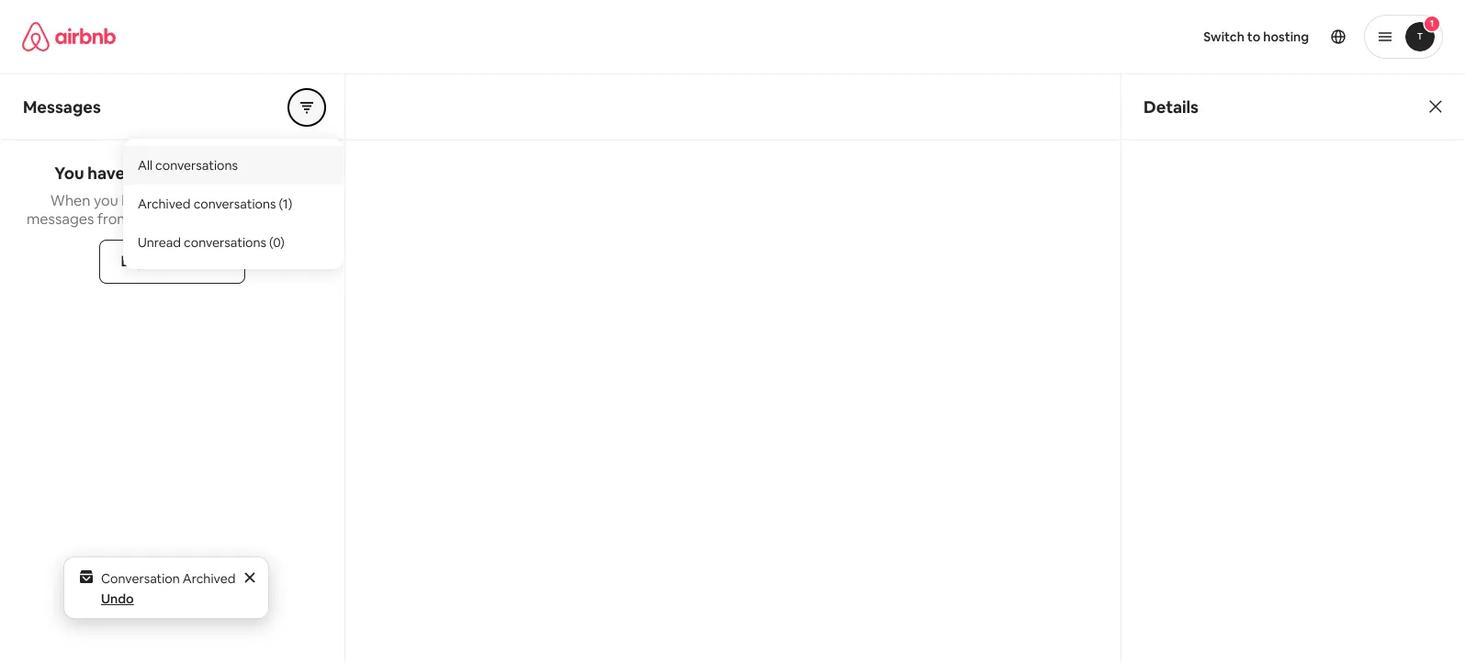 Task type: describe. For each thing, give the bounding box(es) containing it.
to
[[1247, 28, 1261, 45]]

conversations for archived
[[194, 195, 276, 212]]

unread
[[152, 163, 208, 184]]

your
[[133, 209, 164, 229]]

all
[[138, 157, 153, 173]]

switch to hosting link
[[1193, 17, 1320, 56]]

conversations for all
[[155, 157, 238, 173]]

from
[[97, 209, 130, 229]]

conversation
[[101, 571, 180, 587]]

switch
[[1204, 28, 1245, 45]]

unread
[[138, 234, 181, 250]]

archived inside dialog
[[182, 571, 235, 587]]

1
[[1430, 17, 1434, 29]]

show
[[225, 209, 260, 229]]

here.
[[284, 209, 318, 229]]

no
[[129, 163, 149, 184]]

explore
[[121, 252, 173, 271]]

switch to hosting
[[1204, 28, 1309, 45]]

details
[[1144, 96, 1199, 117]]

when
[[50, 191, 90, 210]]

undo button
[[101, 591, 134, 607]]

you
[[54, 163, 84, 184]]

unread conversations (0)
[[138, 234, 285, 250]]

messaging page main contents element
[[0, 73, 1465, 663]]

airbnb
[[176, 252, 224, 271]]

undo
[[101, 591, 134, 607]]



Task type: vqa. For each thing, say whether or not it's contained in the screenshot.
$385
no



Task type: locate. For each thing, give the bounding box(es) containing it.
1 vertical spatial conversations
[[194, 195, 276, 212]]

dialog containing conversation archived
[[63, 557, 269, 619]]

filter conversations. current filter: all conversations image
[[300, 100, 314, 114]]

hosting
[[1263, 28, 1309, 45]]

0 horizontal spatial messages
[[27, 209, 94, 229]]

messages
[[211, 163, 290, 184], [27, 209, 94, 229]]

0 vertical spatial archived
[[138, 195, 191, 212]]

conversations inside button
[[155, 157, 238, 173]]

will
[[200, 209, 221, 229]]

a
[[159, 191, 167, 210]]

you have no unread messages when you book a trip or experience, messages from your host will show up here.
[[27, 163, 318, 229]]

1 horizontal spatial messages
[[211, 163, 290, 184]]

have
[[88, 163, 125, 184]]

dialog
[[63, 557, 269, 619]]

messages down you
[[27, 209, 94, 229]]

explore airbnb
[[121, 252, 224, 271]]

group inside messaging page main contents element
[[288, 89, 325, 125]]

messages
[[23, 96, 101, 117]]

you
[[94, 191, 118, 210]]

(0)
[[269, 234, 285, 250]]

archived conversations (1)
[[138, 195, 292, 212]]

profile element
[[755, 0, 1443, 73]]

(1)
[[279, 195, 292, 212]]

1 vertical spatial archived
[[182, 571, 235, 587]]

conversation archived
[[101, 571, 235, 587]]

explore airbnb link
[[99, 240, 246, 284]]

experience,
[[215, 191, 294, 210]]

conversations
[[155, 157, 238, 173], [194, 195, 276, 212], [184, 234, 266, 250]]

2 vertical spatial conversations
[[184, 234, 266, 250]]

archived
[[138, 195, 191, 212], [182, 571, 235, 587]]

all conversations
[[138, 157, 238, 173]]

or
[[198, 191, 212, 210]]

up
[[263, 209, 281, 229]]

0 vertical spatial messages
[[211, 163, 290, 184]]

archived inside messaging page main contents element
[[138, 195, 191, 212]]

conversations for unread
[[184, 234, 266, 250]]

book
[[121, 191, 156, 210]]

messages up experience,
[[211, 163, 290, 184]]

host
[[167, 209, 197, 229]]

trip
[[171, 191, 194, 210]]

0 vertical spatial conversations
[[155, 157, 238, 173]]

1 button
[[1364, 15, 1443, 59]]

1 vertical spatial messages
[[27, 209, 94, 229]]

all conversations button
[[123, 146, 344, 184]]

group
[[288, 89, 325, 125]]



